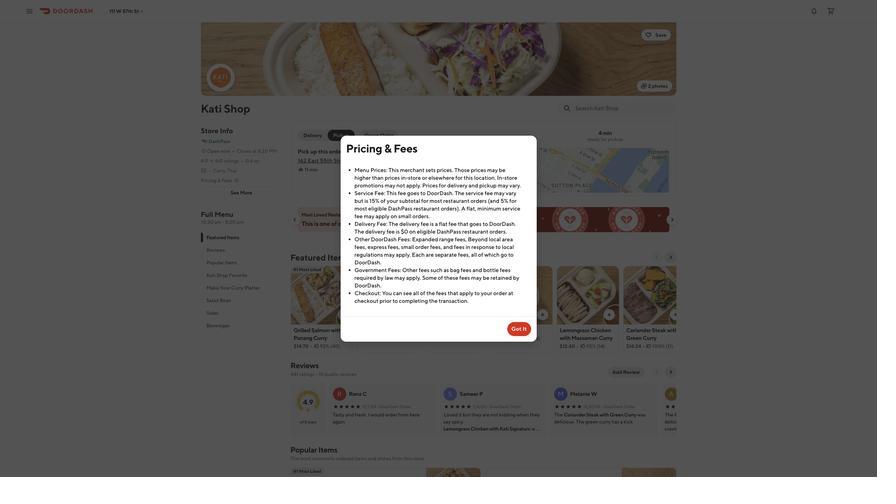 Task type: describe. For each thing, give the bounding box(es) containing it.
4 min ready for pickup
[[588, 130, 624, 142]]

open menu image
[[25, 7, 34, 15]]

pricing for the "pricing & fees" button
[[201, 178, 217, 184]]

111 w 57th st
[[109, 8, 139, 14]]

0 horizontal spatial apply
[[376, 213, 390, 220]]

0 horizontal spatial be
[[483, 275, 490, 282]]

1 horizontal spatial eligible
[[417, 229, 436, 235]]

1 horizontal spatial a
[[669, 391, 674, 398]]

with inside the grilled salmon with panang curry
[[331, 328, 342, 334]]

2 vertical spatial delivery
[[365, 229, 386, 235]]

1 horizontal spatial panang curry image
[[622, 468, 677, 478]]

of left 5
[[300, 420, 304, 425]]

coriander steak with green curry button
[[564, 412, 637, 419]]

popular for popular items the most commonly ordered items and dishes from this store
[[291, 446, 317, 455]]

1 horizontal spatial on
[[410, 229, 416, 235]]

fee left $0
[[387, 229, 395, 235]]

​​prices
[[423, 182, 438, 189]]

(19)
[[533, 336, 541, 342]]

beyond
[[468, 236, 488, 243]]

law
[[385, 275, 394, 282]]

separate
[[435, 252, 457, 258]]

renz c
[[349, 391, 367, 398]]

ratings inside reviews 441 ratings • 10 public reviews
[[300, 372, 315, 378]]

curry inside lemongrass chicken with massaman curry
[[599, 335, 613, 342]]

from
[[393, 457, 403, 462]]

may down express
[[384, 252, 395, 258]]

next image
[[668, 370, 674, 376]]

fees, up in
[[455, 236, 467, 243]]

1 vertical spatial prices
[[385, 175, 400, 181]]

loved
[[314, 212, 327, 218]]

now
[[221, 149, 230, 154]]

• right now
[[232, 149, 235, 154]]

add item to cart image for grilled salmon with panang curry image to the left
[[340, 313, 346, 318]]

fees, right express
[[388, 244, 400, 251]]

sameer
[[460, 391, 479, 398]]

it
[[523, 326, 527, 333]]

0 horizontal spatial 4.9
[[201, 158, 208, 164]]

2 photos button
[[637, 81, 672, 92]]

menu inside full menu 10:30 am - 8:20 pm
[[215, 211, 234, 219]]

for down vary
[[510, 198, 517, 204]]

with inside lemongrass chicken with kati signatur button
[[490, 427, 499, 432]]

for down those at the right of page
[[456, 175, 463, 181]]

beverages
[[207, 323, 230, 329]]

menu prices: this merchant sets prices. those prices may be higher than prices in-store or elsewhere for this location. in-store promotions may not apply. ​​prices for delivery and pickup may vary. service fee: this fee goes to doordash. the service fee may vary but is 15% of your subtotal for most restaurant orders (and 5% for most eligible dashpass restaurant orders). a flat, minimum service fee may apply on small orders. delivery fee: the delivery fee is a flat fee that goes to doordash. the delivery fee is $0 on eligible dashpass restaurant orders. other doordash fees: expanded range fees, beyond local area fees, express fees, small order fees, and fees in response to local regulations may apply. each are separate fees, all of which go to doordash. government fees: other fees such as bag fees and bottle fees required by law may apply. some of these fees may be retained by doordash. checkout: you can see all of the fees that apply to your order at checkout prior to completing the transaction.
[[355, 167, 521, 305]]

lemongrass chicken with massaman curry
[[560, 328, 613, 342]]

0 horizontal spatial green
[[493, 328, 509, 334]]

doordash. down ​​prices
[[427, 190, 454, 197]]

most down ​​prices
[[430, 198, 442, 204]]

panang inside the grilled salmon with panang curry
[[294, 335, 313, 342]]

1 horizontal spatial service
[[503, 205, 521, 212]]

#3
[[493, 267, 499, 273]]

#3 most liked
[[493, 267, 522, 273]]

as
[[444, 267, 449, 274]]

liked inside the #2 most liked button
[[444, 267, 455, 273]]

• down green curry
[[509, 336, 511, 342]]

kati shop favorite button
[[201, 269, 282, 282]]

featured inside heading
[[291, 253, 326, 263]]

1 vertical spatial order
[[416, 244, 429, 251]]

pick up this order at: 162 east 55th street
[[298, 149, 351, 164]]

a
[[435, 221, 438, 228]]

most inside most loved restaurants this is one of our top-rated, most reliable restaurants
[[378, 220, 392, 228]]

coriander inside button
[[564, 413, 586, 418]]

doordash for s
[[490, 405, 509, 410]]

lemongrass chicken with massaman curry image
[[557, 266, 619, 325]]

liked down featured items heading
[[310, 267, 321, 273]]

$14.24
[[627, 344, 642, 350]]

5%
[[501, 198, 509, 204]]

• up 'coriander steak with green curry' button
[[602, 405, 603, 410]]

most down but
[[355, 205, 367, 212]]

add item to cart image for #2 most liked
[[473, 313, 479, 318]]

1 vertical spatial that
[[448, 290, 459, 297]]

with inside the grilled salmon with panang curry button
[[708, 413, 717, 418]]

0 horizontal spatial 441
[[215, 158, 223, 164]]

0.6
[[245, 158, 253, 164]]

favorite
[[229, 273, 247, 279]]

flat
[[439, 221, 448, 228]]

got it
[[512, 326, 527, 333]]

may up 5%
[[494, 190, 505, 197]]

group order button
[[360, 130, 398, 141]]

1 vertical spatial dashpass
[[388, 205, 413, 212]]

for down elsewhere
[[439, 182, 446, 189]]

for right subtotal on the left top of the page
[[422, 198, 429, 204]]

1 #1 most liked from the top
[[293, 267, 321, 273]]

the up orders).
[[455, 190, 465, 197]]

0 vertical spatial the
[[427, 290, 435, 297]]

reviews 441 ratings • 10 public reviews
[[291, 362, 357, 378]]

reliable
[[393, 220, 414, 228]]

is right but
[[365, 198, 369, 204]]

0 vertical spatial fees:
[[398, 236, 411, 243]]

fees, down in
[[458, 252, 470, 258]]

popular items button
[[201, 257, 282, 269]]

1 vertical spatial coriander steak with green curry
[[564, 413, 637, 418]]

regulations
[[355, 252, 383, 258]]

• right $14.70
[[310, 344, 312, 350]]

response
[[472, 244, 495, 251]]

• doordash order for r
[[377, 405, 411, 410]]

0 vertical spatial service
[[466, 190, 484, 197]]

0 horizontal spatial on
[[391, 213, 397, 220]]

0 horizontal spatial grilled salmon with panang curry image
[[291, 266, 353, 325]]

0 vertical spatial this
[[389, 167, 399, 174]]

pricing & fees for the "pricing & fees" button
[[201, 178, 232, 184]]

liked down commonly
[[310, 469, 321, 475]]

see more button
[[201, 187, 282, 199]]

government
[[355, 267, 387, 274]]

with inside coriander steak with green curry
[[667, 328, 678, 334]]

0 vertical spatial local
[[489, 236, 501, 243]]

you
[[382, 290, 392, 297]]

pickup inside 4 min ready for pickup
[[608, 137, 624, 142]]

sameer p
[[460, 391, 483, 398]]

rated,
[[361, 220, 377, 228]]

1 horizontal spatial prices
[[471, 167, 486, 174]]

2 add item to cart image from the left
[[407, 313, 413, 318]]

shop for kati shop favorite
[[217, 273, 228, 279]]

0 vertical spatial that
[[458, 221, 469, 228]]

menu inside menu prices: this merchant sets prices. those prices may be higher than prices in-store or elsewhere for this location. in-store promotions may not apply. ​​prices for delivery and pickup may vary. service fee: this fee goes to doordash. the service fee may vary but is 15% of your subtotal for most restaurant orders (and 5% for most eligible dashpass restaurant orders). a flat, minimum service fee may apply on small orders. delivery fee: the delivery fee is a flat fee that goes to doordash. the delivery fee is $0 on eligible dashpass restaurant orders. other doordash fees: expanded range fees, beyond local area fees, express fees, small order fees, and fees in response to local regulations may apply. each are separate fees, all of which go to doordash. government fees: other fees such as bag fees and bottle fees required by law may apply. some of these fees may be retained by doordash. checkout: you can see all of the fees that apply to your order at checkout prior to completing the transaction.
[[355, 167, 370, 174]]

powered by google image
[[359, 183, 379, 190]]

1 vertical spatial all
[[413, 290, 419, 297]]

in
[[466, 244, 471, 251]]

0 vertical spatial panang curry image
[[358, 266, 420, 325]]

0 vertical spatial apply.
[[406, 182, 421, 189]]

fees, up regulations
[[355, 244, 367, 251]]

thai
[[227, 168, 237, 174]]

green inside button
[[610, 413, 624, 418]]

select promotional banner element
[[468, 233, 499, 245]]

signatur
[[510, 427, 528, 432]]

save button
[[642, 29, 671, 41]]

of inside most loved restaurants this is one of our top-rated, most reliable restaurants
[[331, 220, 337, 228]]

0 horizontal spatial other
[[355, 236, 370, 243]]

subtotal
[[400, 198, 420, 204]]

salad bowl
[[207, 298, 231, 304]]

lemongrass for lemongrass chicken with kati signatur
[[444, 427, 470, 432]]

$0
[[401, 229, 408, 235]]

fees, up are
[[430, 244, 442, 251]]

doordash. up checkout:
[[355, 283, 382, 289]]

may left retained
[[471, 275, 482, 282]]

1 horizontal spatial your
[[481, 290, 493, 297]]

• right $$
[[209, 168, 211, 174]]

Delivery radio
[[298, 130, 332, 141]]

1 vertical spatial fees:
[[388, 267, 401, 274]]

our
[[338, 220, 347, 228]]

orders).
[[441, 205, 461, 212]]

1 vertical spatial restaurant
[[414, 205, 440, 212]]

may left not in the top left of the page
[[385, 182, 396, 189]]

coriander steak with green curry image
[[624, 266, 686, 325]]

57th
[[123, 8, 133, 14]]

0 vertical spatial 8:20
[[258, 149, 268, 154]]

orders
[[471, 198, 487, 204]]

area
[[502, 236, 513, 243]]

0 vertical spatial coriander steak with green curry
[[627, 328, 678, 342]]

Pickup radio
[[328, 130, 355, 141]]

fees for pricing & fees dialog
[[394, 142, 418, 155]]

green curry image
[[491, 266, 553, 325]]

vary.
[[510, 182, 521, 189]]

or
[[422, 175, 428, 181]]

fee up (and
[[485, 190, 493, 197]]

most inside most loved restaurants this is one of our top-rated, most reliable restaurants
[[302, 212, 313, 218]]

massaman
[[572, 335, 598, 342]]

items inside popular items the most commonly ordered items and dishes from this store
[[319, 446, 338, 455]]

$12.40
[[560, 344, 575, 350]]

are
[[426, 252, 434, 258]]

fees up transaction.
[[436, 290, 447, 297]]

store down the merchant
[[408, 175, 421, 181]]

0 vertical spatial eligible
[[368, 205, 387, 212]]

• left 0.6
[[241, 158, 243, 164]]

2 vertical spatial dashpass
[[437, 229, 461, 235]]

0 vertical spatial dashpass
[[209, 139, 230, 144]]

• right $14.24
[[643, 344, 645, 350]]

0 vertical spatial be
[[499, 167, 506, 174]]

store info
[[201, 127, 233, 135]]

than
[[372, 175, 384, 181]]

those
[[455, 167, 470, 174]]

can
[[393, 290, 402, 297]]

• doordash order for m
[[602, 405, 636, 410]]

0 horizontal spatial your
[[387, 198, 398, 204]]

closes
[[237, 149, 252, 154]]

promotions
[[355, 182, 384, 189]]

1 horizontal spatial orders.
[[490, 229, 507, 235]]

melanie w
[[571, 391, 597, 398]]

• doordash order for s
[[487, 405, 521, 410]]

4
[[599, 130, 602, 137]]

92% for panang
[[320, 344, 330, 350]]

• right the 11/7/23
[[377, 405, 379, 410]]

1 vertical spatial grilled salmon with panang curry image
[[426, 468, 481, 478]]

minimum
[[478, 205, 502, 212]]

fee up top-
[[355, 213, 363, 220]]

1 horizontal spatial grilled salmon with panang curry
[[675, 413, 747, 418]]

prices.
[[437, 167, 454, 174]]

fee left a on the left top
[[421, 221, 429, 228]]

pricing & fees for pricing & fees dialog
[[346, 142, 418, 155]]

min for 11
[[310, 167, 318, 173]]

is left a on the left top
[[430, 221, 434, 228]]

east
[[308, 158, 319, 164]]

1 vertical spatial fee:
[[377, 221, 388, 228]]

sides
[[207, 311, 219, 316]]

completing
[[399, 298, 428, 305]]

for inside 4 min ready for pickup
[[601, 137, 607, 142]]

3 add item to cart image from the left
[[673, 313, 679, 318]]

111
[[109, 8, 115, 14]]

this inside popular items the most commonly ordered items and dishes from this store
[[404, 457, 412, 462]]

bowl
[[220, 298, 231, 304]]

2 #1 most liked from the top
[[293, 469, 321, 475]]

previous button of carousel image
[[292, 217, 298, 223]]

reviews for reviews
[[207, 248, 225, 253]]

(11)
[[666, 344, 673, 350]]

doordash for r
[[380, 405, 399, 410]]

see
[[231, 190, 239, 196]]

store up vary.
[[505, 175, 518, 181]]

2 vertical spatial order
[[494, 290, 507, 297]]

fee down not in the top left of the page
[[398, 190, 406, 197]]

may up rated,
[[364, 213, 375, 220]]

0 vertical spatial at
[[252, 149, 257, 154]]

1 vertical spatial this
[[387, 190, 397, 197]]

1 vertical spatial the
[[429, 298, 438, 305]]

the right rated,
[[389, 221, 399, 228]]

441 ratings •
[[215, 158, 243, 164]]

of down #2 most liked
[[438, 275, 443, 282]]

doordash. down regulations
[[355, 259, 382, 266]]

92% (14)
[[587, 344, 605, 350]]

and down range
[[443, 244, 453, 251]]

0 vertical spatial delivery
[[448, 182, 468, 189]]

• right 7/6/23
[[487, 405, 489, 410]]

lemongrass chicken with kati signatur
[[444, 427, 528, 432]]

fees down bag
[[460, 275, 470, 282]]

doordash inside menu prices: this merchant sets prices. those prices may be higher than prices in-store or elsewhere for this location. in-store promotions may not apply. ​​prices for delivery and pickup may vary. service fee: this fee goes to doordash. the service fee may vary but is 15% of your subtotal for most restaurant orders (and 5% for most eligible dashpass restaurant orders). a flat, minimum service fee may apply on small orders. delivery fee: the delivery fee is a flat fee that goes to doordash. the delivery fee is $0 on eligible dashpass restaurant orders. other doordash fees: expanded range fees, beyond local area fees, express fees, small order fees, and fees in response to local regulations may apply. each are separate fees, all of which go to doordash. government fees: other fees such as bag fees and bottle fees required by law may apply. some of these fees may be retained by doordash. checkout: you can see all of the fees that apply to your order at checkout prior to completing the transaction.
[[371, 236, 397, 243]]

pick
[[298, 149, 309, 155]]

0 vertical spatial restaurant
[[444, 198, 470, 204]]

most loved restaurants this is one of our top-rated, most reliable restaurants
[[302, 212, 446, 228]]

0 horizontal spatial goes
[[407, 190, 420, 197]]

& for the "pricing & fees" button
[[218, 178, 221, 184]]

checkout:
[[355, 290, 381, 297]]

curry inside button
[[735, 413, 747, 418]]

express
[[368, 244, 387, 251]]

of up completing
[[420, 290, 426, 297]]

11/7/23
[[362, 405, 376, 410]]

curry inside the grilled salmon with panang curry
[[314, 335, 327, 342]]

1 vertical spatial other
[[403, 267, 418, 274]]

delivery inside menu prices: this merchant sets prices. those prices may be higher than prices in-store or elsewhere for this location. in-store promotions may not apply. ​​prices for delivery and pickup may vary. service fee: this fee goes to doordash. the service fee may vary but is 15% of your subtotal for most restaurant orders (and 5% for most eligible dashpass restaurant orders). a flat, minimum service fee may apply on small orders. delivery fee: the delivery fee is a flat fee that goes to doordash. the delivery fee is $0 on eligible dashpass restaurant orders. other doordash fees: expanded range fees, beyond local area fees, express fees, small order fees, and fees in response to local regulations may apply. each are separate fees, all of which go to doordash. government fees: other fees such as bag fees and bottle fees required by law may apply. some of these fees may be retained by doordash. checkout: you can see all of the fees that apply to your order at checkout prior to completing the transaction.
[[355, 221, 376, 228]]

0 vertical spatial small
[[399, 213, 412, 220]]

stars
[[308, 420, 317, 425]]



Task type: locate. For each thing, give the bounding box(es) containing it.
1 vertical spatial on
[[410, 229, 416, 235]]

0 vertical spatial pricing
[[346, 142, 382, 155]]

store inside popular items the most commonly ordered items and dishes from this store
[[413, 457, 424, 462]]

0 vertical spatial salmon
[[312, 328, 330, 334]]

1 horizontal spatial menu
[[355, 167, 370, 174]]

add item to cart image for #3 most liked
[[540, 313, 546, 318]]

add item to cart image down completing
[[407, 313, 413, 318]]

& down group order button
[[385, 142, 392, 155]]

0 horizontal spatial dashpass
[[209, 139, 230, 144]]

menu
[[355, 167, 370, 174], [215, 211, 234, 219]]

steak inside button
[[587, 413, 599, 418]]

group order
[[365, 133, 394, 138]]

location.
[[474, 175, 496, 181]]

0 vertical spatial grilled salmon with panang curry
[[294, 328, 342, 342]]

doordash
[[371, 236, 397, 243], [380, 405, 399, 410], [490, 405, 509, 410], [604, 405, 623, 410]]

may right law at the left bottom of page
[[395, 275, 405, 282]]

min for 4
[[603, 130, 612, 137]]

order for r
[[400, 405, 411, 410]]

of right 15%
[[381, 198, 386, 204]]

prices up not in the top left of the page
[[385, 175, 400, 181]]

that up transaction.
[[448, 290, 459, 297]]

add item to cart image
[[340, 313, 346, 318], [407, 313, 413, 318], [607, 313, 612, 318]]

2 • doordash order from the left
[[487, 405, 521, 410]]

2 92% from the left
[[587, 344, 596, 350]]

pricing inside dialog
[[346, 142, 382, 155]]

by left law at the left bottom of page
[[378, 275, 384, 282]]

kati shop image
[[201, 22, 677, 96], [207, 64, 234, 91]]

& for pricing & fees dialog
[[385, 142, 392, 155]]

fees up some
[[419, 267, 430, 274]]

0 horizontal spatial w
[[116, 8, 122, 14]]

which
[[485, 252, 500, 258]]

a inside menu prices: this merchant sets prices. those prices may be higher than prices in-store or elsewhere for this location. in-store promotions may not apply. ​​prices for delivery and pickup may vary. service fee: this fee goes to doordash. the service fee may vary but is 15% of your subtotal for most restaurant orders (and 5% for most eligible dashpass restaurant orders). a flat, minimum service fee may apply on small orders. delivery fee: the delivery fee is a flat fee that goes to doordash. the delivery fee is $0 on eligible dashpass restaurant orders. other doordash fees: expanded range fees, beyond local area fees, express fees, small order fees, and fees in response to local regulations may apply. each are separate fees, all of which go to doordash. government fees: other fees such as bag fees and bottle fees required by law may apply. some of these fees may be retained by doordash. checkout: you can see all of the fees that apply to your order at checkout prior to completing the transaction.
[[462, 205, 466, 212]]

make
[[207, 286, 219, 291]]

transaction.
[[439, 298, 469, 305]]

(14)
[[597, 344, 605, 350]]

all down response
[[471, 252, 477, 258]]

0 vertical spatial delivery
[[304, 133, 323, 138]]

1 vertical spatial 4.9
[[303, 399, 313, 407]]

pricing down the group
[[346, 142, 382, 155]]

0 vertical spatial 4.9
[[201, 158, 208, 164]]

shop up info
[[224, 102, 250, 115]]

top-
[[349, 220, 361, 228]]

popular
[[207, 260, 224, 266], [291, 446, 317, 455]]

kati up make
[[207, 273, 216, 279]]

fees: up law at the left bottom of page
[[388, 267, 401, 274]]

order inside button
[[380, 133, 394, 138]]

dashpass
[[209, 139, 230, 144], [388, 205, 413, 212], [437, 229, 461, 235]]

1 vertical spatial delivery
[[400, 221, 420, 228]]

at
[[252, 149, 257, 154], [509, 290, 514, 297]]

items
[[355, 457, 367, 462]]

popular up commonly
[[291, 446, 317, 455]]

pricing & fees inside button
[[201, 178, 232, 184]]

2 vertical spatial restaurant
[[462, 229, 489, 235]]

order for s
[[510, 405, 521, 410]]

apply. down in-
[[406, 182, 421, 189]]

• doordash order right 7/6/23
[[487, 405, 521, 410]]

8:20 inside full menu 10:30 am - 8:20 pm
[[226, 220, 236, 225]]

this
[[318, 149, 328, 155], [464, 175, 473, 181], [404, 457, 412, 462]]

that down flat,
[[458, 221, 469, 228]]

1 vertical spatial local
[[502, 244, 514, 251]]

public
[[325, 372, 339, 378]]

goes up beyond
[[470, 221, 482, 228]]

1 add item to cart image from the left
[[473, 313, 479, 318]]

1 horizontal spatial lemongrass
[[560, 328, 590, 334]]

pickup inside menu prices: this merchant sets prices. those prices may be higher than prices in-store or elsewhere for this location. in-store promotions may not apply. ​​prices for delivery and pickup may vary. service fee: this fee goes to doordash. the service fee may vary but is 15% of your subtotal for most restaurant orders (and 5% for most eligible dashpass restaurant orders). a flat, minimum service fee may apply on small orders. delivery fee: the delivery fee is a flat fee that goes to doordash. the delivery fee is $0 on eligible dashpass restaurant orders. other doordash fees: expanded range fees, beyond local area fees, express fees, small order fees, and fees in response to local regulations may apply. each are separate fees, all of which go to doordash. government fees: other fees such as bag fees and bottle fees required by law may apply. some of these fees may be retained by doordash. checkout: you can see all of the fees that apply to your order at checkout prior to completing the transaction.
[[480, 182, 497, 189]]

featured items down -
[[207, 235, 239, 241]]

0 horizontal spatial salmon
[[312, 328, 330, 334]]

of down response
[[478, 252, 484, 258]]

0 horizontal spatial featured items
[[207, 235, 239, 241]]

reviews inside reviews 441 ratings • 10 public reviews
[[291, 362, 319, 371]]

8:20 left pm
[[258, 149, 268, 154]]

pricing & fees dialog
[[341, 136, 537, 342]]

the down top-
[[355, 229, 364, 235]]

1 vertical spatial your
[[481, 290, 493, 297]]

1 horizontal spatial steak
[[652, 328, 666, 334]]

10
[[319, 372, 324, 378]]

m
[[558, 391, 564, 398]]

is inside most loved restaurants this is one of our top-rated, most reliable restaurants
[[314, 220, 319, 228]]

liked up the these
[[444, 267, 455, 273]]

chicken inside lemongrass chicken with massaman curry
[[591, 328, 612, 334]]

at inside menu prices: this merchant sets prices. those prices may be higher than prices in-store or elsewhere for this location. in-store promotions may not apply. ​​prices for delivery and pickup may vary. service fee: this fee goes to doordash. the service fee may vary but is 15% of your subtotal for most restaurant orders (and 5% for most eligible dashpass restaurant orders). a flat, minimum service fee may apply on small orders. delivery fee: the delivery fee is a flat fee that goes to doordash. the delivery fee is $0 on eligible dashpass restaurant orders. other doordash fees: expanded range fees, beyond local area fees, express fees, small order fees, and fees in response to local regulations may apply. each are separate fees, all of which go to doordash. government fees: other fees such as bag fees and bottle fees required by law may apply. some of these fees may be retained by doordash. checkout: you can see all of the fees that apply to your order at checkout prior to completing the transaction.
[[509, 290, 514, 297]]

100% (19)
[[519, 336, 541, 342]]

0 vertical spatial chicken
[[591, 328, 612, 334]]

0 vertical spatial panang
[[294, 335, 313, 342]]

0 horizontal spatial chicken
[[471, 427, 489, 432]]

small up reliable
[[399, 213, 412, 220]]

1 • doordash order from the left
[[377, 405, 411, 410]]

dashpass up open now
[[209, 139, 230, 144]]

1 vertical spatial goes
[[470, 221, 482, 228]]

panang curry image
[[358, 266, 420, 325], [622, 468, 677, 478]]

grilled salmon with panang curry button
[[675, 412, 747, 419]]

1 vertical spatial this
[[464, 175, 473, 181]]

green inside coriander steak with green curry
[[627, 335, 642, 342]]

up
[[310, 149, 317, 155]]

chicken inside button
[[471, 427, 489, 432]]

the
[[427, 290, 435, 297], [429, 298, 438, 305]]

2 vertical spatial apply.
[[406, 275, 421, 282]]

fee:
[[375, 190, 386, 197], [377, 221, 388, 228]]

massaman curry image
[[424, 266, 486, 325]]

441 down reviews link
[[291, 372, 299, 378]]

got it button
[[508, 322, 531, 337]]

min inside 4 min ready for pickup
[[603, 130, 612, 137]]

be
[[499, 167, 506, 174], [483, 275, 490, 282]]

2 vertical spatial this
[[404, 457, 412, 462]]

other
[[355, 236, 370, 243], [403, 267, 418, 274]]

doordash right the 11/7/23
[[380, 405, 399, 410]]

0 horizontal spatial service
[[466, 190, 484, 197]]

make your curry platter
[[207, 286, 260, 291]]

salmon inside button
[[690, 413, 707, 418]]

doordash. up area
[[489, 221, 516, 228]]

salad
[[207, 298, 219, 304]]

w for melanie
[[591, 391, 597, 398]]

featured items down one
[[291, 253, 349, 263]]

service down 5%
[[503, 205, 521, 212]]

this up '162 east 55th street' link
[[318, 149, 328, 155]]

service up orders
[[466, 190, 484, 197]]

1 vertical spatial at
[[509, 290, 514, 297]]

this inside pick up this order at: 162 east 55th street
[[318, 149, 328, 155]]

and left bottle
[[473, 267, 482, 274]]

apply up transaction.
[[460, 290, 474, 297]]

0 horizontal spatial • doordash order
[[377, 405, 411, 410]]

dishes
[[378, 457, 392, 462]]

next button of carousel image
[[670, 217, 675, 223]]

1 vertical spatial apply.
[[396, 252, 411, 258]]

fees inside the "pricing & fees" button
[[222, 178, 232, 184]]

go
[[501, 252, 508, 258]]

steak up 100% (11) on the bottom
[[652, 328, 666, 334]]

may up location.
[[488, 167, 498, 174]]

1 92% from the left
[[320, 344, 330, 350]]

1 vertical spatial lemongrass
[[444, 427, 470, 432]]

0 horizontal spatial &
[[218, 178, 221, 184]]

0 horizontal spatial featured
[[207, 235, 226, 241]]

coriander steak with green curry up 100% (11) on the bottom
[[627, 328, 678, 342]]

notification bell image
[[810, 7, 819, 15]]

this inside most loved restaurants this is one of our top-rated, most reliable restaurants
[[302, 220, 313, 228]]

fees left in
[[454, 244, 465, 251]]

0 horizontal spatial pricing
[[201, 178, 217, 184]]

1 horizontal spatial delivery
[[355, 221, 376, 228]]

the inside popular items the most commonly ordered items and dishes from this store
[[291, 457, 299, 462]]

1 vertical spatial featured
[[291, 253, 326, 263]]

previous image
[[654, 370, 660, 376]]

pricing for pricing & fees dialog
[[346, 142, 382, 155]]

grilled salmon with panang curry image
[[291, 266, 353, 325], [426, 468, 481, 478]]

#1 for grilled salmon with panang curry image to the left
[[293, 267, 298, 273]]

delivery up $0
[[400, 221, 420, 228]]

this down those at the right of page
[[464, 175, 473, 181]]

info
[[220, 127, 233, 135]]

0 vertical spatial goes
[[407, 190, 420, 197]]

reviews inside button
[[207, 248, 225, 253]]

1 vertical spatial &
[[218, 178, 221, 184]]

0 horizontal spatial grilled salmon with panang curry
[[294, 328, 342, 342]]

delivery down those at the right of page
[[448, 182, 468, 189]]

be down bottle
[[483, 275, 490, 282]]

shop inside button
[[217, 273, 228, 279]]

$14.70
[[294, 344, 309, 350]]

fees up retained
[[500, 267, 511, 274]]

0 vertical spatial pricing & fees
[[346, 142, 418, 155]]

liked up retained
[[511, 267, 522, 273]]

of 5 stars
[[300, 420, 317, 425]]

#2 most liked
[[427, 267, 455, 273]]

92% for massaman
[[587, 344, 596, 350]]

441 inside reviews 441 ratings • 10 public reviews
[[291, 372, 299, 378]]

steak inside coriander steak with green curry
[[652, 328, 666, 334]]

and inside popular items the most commonly ordered items and dishes from this store
[[368, 457, 377, 462]]

orders. up the restaurants
[[413, 213, 430, 220]]

1 by from the left
[[378, 275, 384, 282]]

1 horizontal spatial local
[[502, 244, 514, 251]]

grilled
[[294, 328, 311, 334], [675, 413, 690, 418]]

-
[[222, 220, 225, 225]]

0 vertical spatial grilled
[[294, 328, 311, 334]]

coriander steak with green curry down 12/27/22
[[564, 413, 637, 418]]

with inside 'coriander steak with green curry' button
[[600, 413, 609, 418]]

chicken for kati
[[471, 427, 489, 432]]

1 vertical spatial pickup
[[480, 182, 497, 189]]

1 vertical spatial featured items
[[291, 253, 349, 263]]

popular up kati shop favorite on the left bottom
[[207, 260, 224, 266]]

items up the reviews button
[[227, 235, 239, 241]]

store
[[201, 127, 219, 135]]

the down some
[[427, 290, 435, 297]]

0 horizontal spatial eligible
[[368, 205, 387, 212]]

• closes at 8:20 pm
[[232, 149, 277, 154]]

local left area
[[489, 236, 501, 243]]

popular inside popular items the most commonly ordered items and dishes from this store
[[291, 446, 317, 455]]

0 vertical spatial popular
[[207, 260, 224, 266]]

service
[[466, 190, 484, 197], [503, 205, 521, 212]]

apply. left each
[[396, 252, 411, 258]]

these
[[444, 275, 459, 282]]

2 by from the left
[[513, 275, 520, 282]]

2 #1 from the top
[[293, 469, 298, 475]]

such
[[431, 267, 443, 274]]

1 vertical spatial apply
[[460, 290, 474, 297]]

salmon inside the grilled salmon with panang curry
[[312, 328, 330, 334]]

pickup right 4 on the right of the page
[[608, 137, 624, 142]]

0 vertical spatial fee:
[[375, 190, 386, 197]]

1 #1 from the top
[[293, 267, 298, 273]]

higher
[[355, 175, 371, 181]]

with inside lemongrass chicken with massaman curry
[[560, 335, 571, 342]]

street
[[334, 158, 350, 164]]

doordash up express
[[371, 236, 397, 243]]

fee right flat
[[449, 221, 457, 228]]

order
[[380, 133, 394, 138], [400, 405, 411, 410], [510, 405, 521, 410], [624, 405, 636, 410]]

1 horizontal spatial delivery
[[400, 221, 420, 228]]

0 vertical spatial coriander
[[627, 328, 651, 334]]

may
[[488, 167, 498, 174], [385, 182, 396, 189], [498, 182, 509, 189], [494, 190, 505, 197], [364, 213, 375, 220], [384, 252, 395, 258], [395, 275, 405, 282], [471, 275, 482, 282]]

1 vertical spatial #1
[[293, 469, 298, 475]]

• doordash order up 'coriander steak with green curry' button
[[602, 405, 636, 410]]

2
[[649, 83, 651, 89]]

this inside menu prices: this merchant sets prices. those prices may be higher than prices in-store or elsewhere for this location. in-store promotions may not apply. ​​prices for delivery and pickup may vary. service fee: this fee goes to doordash. the service fee may vary but is 15% of your subtotal for most restaurant orders (and 5% for most eligible dashpass restaurant orders). a flat, minimum service fee may apply on small orders. delivery fee: the delivery fee is a flat fee that goes to doordash. the delivery fee is $0 on eligible dashpass restaurant orders. other doordash fees: expanded range fees, beyond local area fees, express fees, small order fees, and fees in response to local regulations may apply. each are separate fees, all of which go to doordash. government fees: other fees such as bag fees and bottle fees required by law may apply. some of these fees may be retained by doordash. checkout: you can see all of the fees that apply to your order at checkout prior to completing the transaction.
[[464, 175, 473, 181]]

most right rated,
[[378, 220, 392, 228]]

1 vertical spatial shop
[[217, 273, 228, 279]]

order inside pick up this order at: 162 east 55th street
[[329, 149, 343, 155]]

kati inside button
[[500, 427, 509, 432]]

1 horizontal spatial apply
[[460, 290, 474, 297]]

on right $0
[[410, 229, 416, 235]]

not
[[397, 182, 405, 189]]

1 horizontal spatial this
[[404, 457, 412, 462]]

1 vertical spatial reviews
[[291, 362, 319, 371]]

0 horizontal spatial this
[[318, 149, 328, 155]]

store right from
[[413, 457, 424, 462]]

reviews for reviews 441 ratings • 10 public reviews
[[291, 362, 319, 371]]

0 horizontal spatial delivery
[[365, 229, 386, 235]]

100% for steak
[[653, 344, 665, 350]]

add review
[[613, 370, 640, 376]]

kati up store
[[201, 102, 222, 115]]

0 horizontal spatial fees
[[222, 178, 232, 184]]

2 photos
[[649, 83, 668, 89]]

1 vertical spatial grilled
[[675, 413, 690, 418]]

grilled inside the grilled salmon with panang curry
[[294, 328, 311, 334]]

•
[[232, 149, 235, 154], [241, 158, 243, 164], [209, 168, 211, 174], [509, 336, 511, 342], [310, 344, 312, 350], [577, 344, 579, 350], [643, 344, 645, 350], [316, 372, 318, 378], [377, 405, 379, 410], [487, 405, 489, 410], [602, 405, 603, 410]]

• right $12.40 at the right
[[577, 344, 579, 350]]

renz
[[349, 391, 362, 398]]

0 vertical spatial steak
[[652, 328, 666, 334]]

1 add item to cart image from the left
[[340, 313, 346, 318]]

lemongrass inside lemongrass chicken with kati signatur button
[[444, 427, 470, 432]]

1 vertical spatial popular
[[291, 446, 317, 455]]

pickup down location.
[[480, 182, 497, 189]]

1 vertical spatial ratings
[[300, 372, 315, 378]]

0 horizontal spatial reviews
[[207, 248, 225, 253]]

doordash for m
[[604, 405, 623, 410]]

1 vertical spatial steak
[[587, 413, 599, 418]]

curry,
[[213, 168, 226, 174]]

coriander inside coriander steak with green curry
[[627, 328, 651, 334]]

lemongrass inside lemongrass chicken with massaman curry
[[560, 328, 590, 334]]

most inside button
[[433, 267, 443, 273]]

(and
[[488, 198, 500, 204]]

fees right bag
[[461, 267, 472, 274]]

shop down popular items
[[217, 273, 228, 279]]

in-
[[497, 175, 505, 181]]

& inside button
[[218, 178, 221, 184]]

lemongrass for lemongrass chicken with massaman curry
[[560, 328, 590, 334]]

order
[[329, 149, 343, 155], [416, 244, 429, 251], [494, 290, 507, 297]]

kati
[[201, 102, 222, 115], [207, 273, 216, 279], [500, 427, 509, 432]]

0 vertical spatial #1 most liked
[[293, 267, 321, 273]]

for right ready
[[601, 137, 607, 142]]

1 horizontal spatial all
[[471, 252, 477, 258]]

100% for curry
[[519, 336, 532, 342]]

#2
[[427, 267, 432, 273]]

92% left "(14)" at the right of page
[[587, 344, 596, 350]]

popular items the most commonly ordered items and dishes from this store
[[291, 446, 424, 462]]

p
[[480, 391, 483, 398]]

fees for the "pricing & fees" button
[[222, 178, 232, 184]]

may down "in-"
[[498, 182, 509, 189]]

at:
[[345, 149, 351, 155]]

panang inside the grilled salmon with panang curry button
[[718, 413, 734, 418]]

1 vertical spatial min
[[310, 167, 318, 173]]

featured items heading
[[291, 252, 349, 263]]

liked
[[310, 267, 321, 273], [444, 267, 455, 273], [511, 267, 522, 273], [310, 469, 321, 475]]

#1 for bottom grilled salmon with panang curry image
[[293, 469, 298, 475]]

pickup
[[333, 133, 349, 138]]

0 vertical spatial orders.
[[413, 213, 430, 220]]

chicken for massaman
[[591, 328, 612, 334]]

pricing & fees inside dialog
[[346, 142, 418, 155]]

add item to cart image
[[473, 313, 479, 318], [540, 313, 546, 318], [673, 313, 679, 318]]

& inside dialog
[[385, 142, 392, 155]]

pricing inside button
[[201, 178, 217, 184]]

Item Search search field
[[576, 105, 671, 112]]

kati for kati shop favorite
[[207, 273, 216, 279]]

pm
[[269, 149, 277, 154]]

100% left (11) at the bottom
[[653, 344, 665, 350]]

order methods option group
[[298, 130, 355, 141]]

previous button of carousel image
[[654, 255, 660, 261]]

menu up -
[[215, 211, 234, 219]]

pricing & fees down $$ • curry, thai
[[201, 178, 232, 184]]

1 horizontal spatial w
[[591, 391, 597, 398]]

kati for kati shop
[[201, 102, 222, 115]]

0 horizontal spatial all
[[413, 290, 419, 297]]

0 vertical spatial on
[[391, 213, 397, 220]]

1 horizontal spatial goes
[[470, 221, 482, 228]]

restaurant up beyond
[[462, 229, 489, 235]]

map region
[[317, 118, 676, 208]]

• left 10
[[316, 372, 318, 378]]

and down location.
[[469, 182, 479, 189]]

popular for popular items
[[207, 260, 224, 266]]

add item to cart image inside the #2 most liked button
[[473, 313, 479, 318]]

0 vertical spatial 100%
[[519, 336, 532, 342]]

pricing
[[346, 142, 382, 155], [201, 178, 217, 184]]

delivery down rated,
[[365, 229, 386, 235]]

next button of carousel image
[[668, 255, 674, 261]]

orders.
[[413, 213, 430, 220], [490, 229, 507, 235]]

0 items, open order cart image
[[827, 7, 836, 15]]

a down the next image
[[669, 391, 674, 398]]

0 vertical spatial featured items
[[207, 235, 239, 241]]

fees: down $0
[[398, 236, 411, 243]]

• inside reviews 441 ratings • 10 public reviews
[[316, 372, 318, 378]]

1 vertical spatial small
[[401, 244, 414, 251]]

#2 most liked button
[[424, 266, 486, 354]]

kati inside button
[[207, 273, 216, 279]]

the right completing
[[429, 298, 438, 305]]

add
[[613, 370, 623, 376]]

menu up higher
[[355, 167, 370, 174]]

restaurant up the restaurants
[[414, 205, 440, 212]]

items left regulations
[[328, 253, 349, 263]]

dashpass down subtotal on the left top of the page
[[388, 205, 413, 212]]

1 vertical spatial salmon
[[690, 413, 707, 418]]

0 horizontal spatial orders.
[[413, 213, 430, 220]]

small
[[399, 213, 412, 220], [401, 244, 414, 251]]

0 vertical spatial ratings
[[224, 158, 239, 164]]

1 horizontal spatial ratings
[[300, 372, 315, 378]]

steak down 12/27/22
[[587, 413, 599, 418]]

1 vertical spatial fees
[[222, 178, 232, 184]]

order for m
[[624, 405, 636, 410]]

1 horizontal spatial • doordash order
[[487, 405, 521, 410]]

most inside popular items the most commonly ordered items and dishes from this store
[[300, 457, 311, 462]]

1 vertical spatial kati
[[207, 273, 216, 279]]

0 vertical spatial kati
[[201, 102, 222, 115]]

is left $0
[[396, 229, 400, 235]]

0 vertical spatial w
[[116, 8, 122, 14]]

3 • doordash order from the left
[[602, 405, 636, 410]]

1 horizontal spatial chicken
[[591, 328, 612, 334]]

merchant
[[400, 167, 425, 174]]

ratings up thai
[[224, 158, 239, 164]]

15%
[[370, 198, 380, 204]]

&
[[385, 142, 392, 155], [218, 178, 221, 184]]

save
[[656, 32, 667, 38]]

0 vertical spatial apply
[[376, 213, 390, 220]]

items inside featured items heading
[[328, 253, 349, 263]]

2 add item to cart image from the left
[[540, 313, 546, 318]]

apply. left some
[[406, 275, 421, 282]]

popular inside button
[[207, 260, 224, 266]]

doordash up 'coriander steak with green curry' button
[[604, 405, 623, 410]]

chicken
[[591, 328, 612, 334], [471, 427, 489, 432]]

add item to cart image for "lemongrass chicken with massaman curry" image
[[607, 313, 612, 318]]

flat,
[[467, 205, 477, 212]]

prices up location.
[[471, 167, 486, 174]]

1 vertical spatial w
[[591, 391, 597, 398]]

grilled inside button
[[675, 413, 690, 418]]

1 vertical spatial green
[[627, 335, 642, 342]]

162 east 55th street link
[[298, 158, 350, 164]]

$11.02
[[493, 336, 508, 342]]

delivery inside radio
[[304, 133, 323, 138]]

shop for kati shop
[[224, 102, 250, 115]]

3 add item to cart image from the left
[[607, 313, 612, 318]]

curry
[[231, 286, 244, 291], [510, 328, 524, 334], [314, 335, 327, 342], [599, 335, 613, 342], [643, 335, 657, 342], [625, 413, 637, 418], [735, 413, 747, 418]]

1 vertical spatial 100%
[[653, 344, 665, 350]]

441 up $$ • curry, thai
[[215, 158, 223, 164]]

items inside popular items button
[[225, 260, 237, 266]]

1 horizontal spatial be
[[499, 167, 506, 174]]

fees inside pricing & fees dialog
[[394, 142, 418, 155]]

coriander down 12/27/22
[[564, 413, 586, 418]]

1 vertical spatial 441
[[291, 372, 299, 378]]

pm
[[237, 220, 244, 225]]

0 horizontal spatial steak
[[587, 413, 599, 418]]

1 horizontal spatial pickup
[[608, 137, 624, 142]]

w for 111
[[116, 8, 122, 14]]

salad bowl button
[[201, 295, 282, 307]]

this right from
[[404, 457, 412, 462]]

open now
[[207, 149, 230, 154]]

1 horizontal spatial 8:20
[[258, 149, 268, 154]]

pricing down $$
[[201, 178, 217, 184]]



Task type: vqa. For each thing, say whether or not it's contained in the screenshot.
Beef Sukiyaki radio
no



